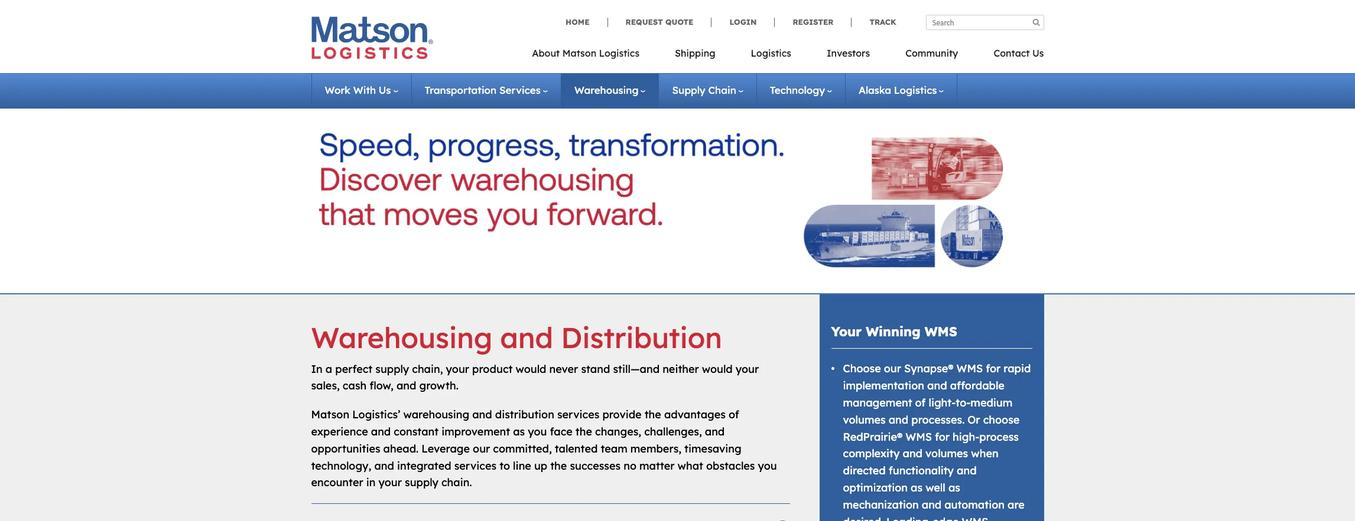 Task type: locate. For each thing, give the bounding box(es) containing it.
1 horizontal spatial you
[[758, 460, 777, 473]]

processes.
[[911, 414, 965, 427]]

0 horizontal spatial for
[[935, 431, 950, 444]]

would right the 'neither'
[[702, 363, 733, 376]]

warehousing up chain,
[[311, 320, 492, 356]]

1 horizontal spatial the
[[575, 425, 592, 439]]

logistics link
[[733, 44, 809, 68]]

1 vertical spatial volumes
[[925, 448, 968, 461]]

changes,
[[595, 425, 641, 439]]

challenges,
[[644, 425, 702, 439]]

2 vertical spatial the
[[550, 460, 567, 473]]

1 horizontal spatial of
[[915, 397, 926, 410]]

wms up affordable
[[956, 362, 983, 376]]

services up face
[[557, 408, 599, 422]]

automation
[[945, 499, 1005, 512]]

1 horizontal spatial would
[[702, 363, 733, 376]]

and up 'functionality'
[[903, 448, 922, 461]]

for up affordable
[[986, 362, 1001, 376]]

0 vertical spatial for
[[986, 362, 1001, 376]]

directed
[[843, 465, 886, 478]]

encounter
[[311, 477, 363, 490]]

for down processes.
[[935, 431, 950, 444]]

never
[[549, 363, 578, 376]]

supply inside in a perfect supply chain, your product would never stand still—and neither would your sales, cash flow, and growth.
[[375, 363, 409, 376]]

1 vertical spatial services
[[454, 460, 496, 473]]

our up the 'implementation'
[[884, 362, 901, 376]]

matson logistics' warehousing and distribution services provide the advantages of experience and constant improvement as you face the changes, challenges, and opportunities ahead. leverage our committed, talented team members, timesaving technology, and integrated services to line up the successes no matter what obstacles you encounter in your supply chain.
[[311, 408, 777, 490]]

0 vertical spatial matson
[[562, 47, 596, 59]]

1 vertical spatial warehousing
[[311, 320, 492, 356]]

logistics up warehousing link
[[599, 47, 639, 59]]

1 vertical spatial us
[[379, 84, 391, 96]]

0 horizontal spatial of
[[729, 408, 739, 422]]

logistics down login
[[751, 47, 791, 59]]

advantages
[[664, 408, 726, 422]]

0 vertical spatial services
[[557, 408, 599, 422]]

as up committed,
[[513, 425, 525, 439]]

shipping
[[675, 47, 715, 59]]

supply
[[375, 363, 409, 376], [405, 477, 438, 490]]

and down the management
[[889, 414, 908, 427]]

of left light-
[[915, 397, 926, 410]]

warehousing
[[403, 408, 469, 422]]

supply chain link
[[672, 84, 743, 96]]

provide
[[602, 408, 642, 422]]

technology link
[[770, 84, 832, 96]]

no
[[624, 460, 636, 473]]

as right well
[[948, 482, 960, 495]]

1 vertical spatial our
[[473, 442, 490, 456]]

implementation
[[843, 380, 924, 393]]

wms down processes.
[[905, 431, 932, 444]]

logistics
[[599, 47, 639, 59], [751, 47, 791, 59], [894, 84, 937, 96]]

you right obstacles
[[758, 460, 777, 473]]

0 horizontal spatial your
[[378, 477, 402, 490]]

volumes up redprairie®
[[843, 414, 886, 427]]

would
[[516, 363, 546, 376], [702, 363, 733, 376]]

what
[[678, 460, 703, 473]]

and right flow,
[[396, 380, 416, 393]]

integrated
[[397, 460, 451, 473]]

0 horizontal spatial you
[[528, 425, 547, 439]]

your
[[446, 363, 469, 376], [736, 363, 759, 376], [378, 477, 402, 490]]

1 horizontal spatial our
[[884, 362, 901, 376]]

volumes down high-
[[925, 448, 968, 461]]

0 horizontal spatial would
[[516, 363, 546, 376]]

1 vertical spatial the
[[575, 425, 592, 439]]

0 vertical spatial warehousing
[[574, 84, 639, 96]]

the up challenges, at the bottom of page
[[645, 408, 661, 422]]

cash
[[343, 380, 367, 393]]

matson inside the 'matson logistics' warehousing and distribution services provide the advantages of experience and constant improvement as you face the changes, challenges, and opportunities ahead. leverage our committed, talented team members, timesaving technology, and integrated services to line up the successes no matter what obstacles you encounter in your supply chain.'
[[311, 408, 349, 422]]

1 horizontal spatial your
[[446, 363, 469, 376]]

1 vertical spatial for
[[935, 431, 950, 444]]

0 horizontal spatial warehousing
[[311, 320, 492, 356]]

services
[[499, 84, 541, 96]]

the up talented
[[575, 425, 592, 439]]

as
[[513, 425, 525, 439], [911, 482, 923, 495], [948, 482, 960, 495]]

are
[[1008, 499, 1025, 512]]

services up chain.
[[454, 460, 496, 473]]

2 horizontal spatial logistics
[[894, 84, 937, 96]]

supply up flow,
[[375, 363, 409, 376]]

improvement
[[442, 425, 510, 439]]

0 vertical spatial volumes
[[843, 414, 886, 427]]

wms up synapse®
[[925, 324, 957, 340]]

0 vertical spatial wms
[[925, 324, 957, 340]]

home
[[566, 17, 590, 27]]

None search field
[[926, 15, 1044, 30]]

affordable
[[950, 380, 1005, 393]]

contact
[[994, 47, 1030, 59]]

as down 'functionality'
[[911, 482, 923, 495]]

0 horizontal spatial matson
[[311, 408, 349, 422]]

warehousing
[[574, 84, 639, 96], [311, 320, 492, 356]]

0 vertical spatial the
[[645, 408, 661, 422]]

us right with
[[379, 84, 391, 96]]

desired.
[[843, 516, 883, 522]]

your
[[831, 324, 862, 340]]

supply inside the 'matson logistics' warehousing and distribution services provide the advantages of experience and constant improvement as you face the changes, challenges, and opportunities ahead. leverage our committed, talented team members, timesaving technology, and integrated services to line up the successes no matter what obstacles you encounter in your supply chain.'
[[405, 477, 438, 490]]

of
[[915, 397, 926, 410], [729, 408, 739, 422]]

register
[[793, 17, 834, 27]]

matson up experience
[[311, 408, 349, 422]]

1 would from the left
[[516, 363, 546, 376]]

and up in
[[374, 460, 394, 473]]

for
[[986, 362, 1001, 376], [935, 431, 950, 444]]

1 horizontal spatial for
[[986, 362, 1001, 376]]

up
[[534, 460, 547, 473]]

of right advantages
[[729, 408, 739, 422]]

or
[[968, 414, 980, 427]]

1 horizontal spatial matson
[[562, 47, 596, 59]]

1 horizontal spatial as
[[911, 482, 923, 495]]

0 horizontal spatial us
[[379, 84, 391, 96]]

us right contact
[[1032, 47, 1044, 59]]

and up improvement
[[472, 408, 492, 422]]

1 horizontal spatial volumes
[[925, 448, 968, 461]]

work with us link
[[325, 84, 398, 96]]

0 horizontal spatial logistics
[[599, 47, 639, 59]]

our
[[884, 362, 901, 376], [473, 442, 490, 456]]

would left never
[[516, 363, 546, 376]]

redprairie®
[[843, 431, 903, 444]]

2 vertical spatial wms
[[905, 431, 932, 444]]

the
[[645, 408, 661, 422], [575, 425, 592, 439], [550, 460, 567, 473]]

2 horizontal spatial the
[[645, 408, 661, 422]]

0 vertical spatial supply
[[375, 363, 409, 376]]

0 horizontal spatial our
[[473, 442, 490, 456]]

1 vertical spatial supply
[[405, 477, 438, 490]]

2 horizontal spatial as
[[948, 482, 960, 495]]

shipping link
[[657, 44, 733, 68]]

the right 'up'
[[550, 460, 567, 473]]

and
[[500, 320, 553, 356], [927, 380, 947, 393], [396, 380, 416, 393], [472, 408, 492, 422], [889, 414, 908, 427], [371, 425, 391, 439], [705, 425, 725, 439], [903, 448, 922, 461], [374, 460, 394, 473], [957, 465, 977, 478], [922, 499, 942, 512]]

our inside choose our synapse® wms for rapid implementation and affordable management of light-to-medium volumes and processes. or choose redprairie® wms for high-process complexity and volumes when directed functionality and optimization as well as mechanization and automation are desired. leading
[[884, 362, 901, 376]]

and down well
[[922, 499, 942, 512]]

talented
[[555, 442, 598, 456]]

management
[[843, 397, 912, 410]]

1 horizontal spatial us
[[1032, 47, 1044, 59]]

committed,
[[493, 442, 552, 456]]

you down distribution
[[528, 425, 547, 439]]

chain
[[708, 84, 736, 96]]

request
[[626, 17, 663, 27]]

1 vertical spatial you
[[758, 460, 777, 473]]

0 vertical spatial you
[[528, 425, 547, 439]]

mechanization
[[843, 499, 919, 512]]

0 horizontal spatial the
[[550, 460, 567, 473]]

services
[[557, 408, 599, 422], [454, 460, 496, 473]]

functionality
[[889, 465, 954, 478]]

flow,
[[370, 380, 393, 393]]

timesaving
[[684, 442, 741, 456]]

1 horizontal spatial logistics
[[751, 47, 791, 59]]

track link
[[851, 17, 896, 27]]

warehousing down the about matson logistics link
[[574, 84, 639, 96]]

community link
[[888, 44, 976, 68]]

0 vertical spatial our
[[884, 362, 901, 376]]

our down improvement
[[473, 442, 490, 456]]

matson
[[562, 47, 596, 59], [311, 408, 349, 422]]

matson logistics image
[[311, 17, 433, 59]]

constant
[[394, 425, 439, 439]]

of inside the 'matson logistics' warehousing and distribution services provide the advantages of experience and constant improvement as you face the changes, challenges, and opportunities ahead. leverage our committed, talented team members, timesaving technology, and integrated services to line up the successes no matter what obstacles you encounter in your supply chain.'
[[729, 408, 739, 422]]

2 would from the left
[[702, 363, 733, 376]]

transportation
[[425, 84, 497, 96]]

1 vertical spatial matson
[[311, 408, 349, 422]]

warehousing for warehousing and distribution
[[311, 320, 492, 356]]

0 vertical spatial us
[[1032, 47, 1044, 59]]

sales,
[[311, 380, 340, 393]]

matson down home on the left top of page
[[562, 47, 596, 59]]

0 horizontal spatial as
[[513, 425, 525, 439]]

1 horizontal spatial warehousing
[[574, 84, 639, 96]]

distribution
[[561, 320, 722, 356]]

logistics down community "link"
[[894, 84, 937, 96]]

0 horizontal spatial volumes
[[843, 414, 886, 427]]

about matson logistics
[[532, 47, 639, 59]]

alaska
[[859, 84, 891, 96]]

distribution
[[495, 408, 554, 422]]

supply down integrated
[[405, 477, 438, 490]]



Task type: describe. For each thing, give the bounding box(es) containing it.
home link
[[566, 17, 607, 27]]

Search search field
[[926, 15, 1044, 30]]

community
[[905, 47, 958, 59]]

neither
[[663, 363, 699, 376]]

contact us link
[[976, 44, 1044, 68]]

request quote
[[626, 17, 693, 27]]

as inside the 'matson logistics' warehousing and distribution services provide the advantages of experience and constant improvement as you face the changes, challenges, and opportunities ahead. leverage our committed, talented team members, timesaving technology, and integrated services to line up the successes no matter what obstacles you encounter in your supply chain.'
[[513, 425, 525, 439]]

synapse®
[[904, 362, 953, 376]]

light-
[[929, 397, 956, 410]]

warehousing and distribution
[[311, 320, 722, 356]]

us inside top menu navigation
[[1032, 47, 1044, 59]]

to
[[499, 460, 510, 473]]

optimization
[[843, 482, 908, 495]]

your winning wms section
[[805, 295, 1059, 522]]

login link
[[711, 17, 774, 27]]

chain,
[[412, 363, 443, 376]]

medium
[[971, 397, 1012, 410]]

and up timesaving
[[705, 425, 725, 439]]

your winning wms
[[831, 324, 957, 340]]

investors link
[[809, 44, 888, 68]]

high-
[[953, 431, 979, 444]]

work with us
[[325, 84, 391, 96]]

choose
[[983, 414, 1020, 427]]

in
[[366, 477, 376, 490]]

quote
[[665, 17, 693, 27]]

choose
[[843, 362, 881, 376]]

about matson logistics link
[[532, 44, 657, 68]]

chain.
[[441, 477, 472, 490]]

opportunities
[[311, 442, 380, 456]]

your inside the 'matson logistics' warehousing and distribution services provide the advantages of experience and constant improvement as you face the changes, challenges, and opportunities ahead. leverage our committed, talented team members, timesaving technology, and integrated services to line up the successes no matter what obstacles you encounter in your supply chain.'
[[378, 477, 402, 490]]

supply
[[672, 84, 705, 96]]

investors
[[827, 47, 870, 59]]

stand
[[581, 363, 610, 376]]

choose our synapse® wms for rapid implementation and affordable management of light-to-medium volumes and processes. or choose redprairie® wms for high-process complexity and volumes when directed functionality and optimization as well as mechanization and automation are desired. leading
[[843, 362, 1031, 522]]

1 vertical spatial wms
[[956, 362, 983, 376]]

technology,
[[311, 460, 371, 473]]

line
[[513, 460, 531, 473]]

rapid
[[1004, 362, 1031, 376]]

alaska services image
[[319, 121, 1036, 279]]

complexity
[[843, 448, 900, 461]]

contact us
[[994, 47, 1044, 59]]

request quote link
[[607, 17, 711, 27]]

transportation services
[[425, 84, 541, 96]]

of inside choose our synapse® wms for rapid implementation and affordable management of light-to-medium volumes and processes. or choose redprairie® wms for high-process complexity and volumes when directed functionality and optimization as well as mechanization and automation are desired. leading
[[915, 397, 926, 410]]

ahead.
[[383, 442, 419, 456]]

alaska logistics link
[[859, 84, 944, 96]]

and up light-
[[927, 380, 947, 393]]

in
[[311, 363, 323, 376]]

work
[[325, 84, 350, 96]]

growth.
[[419, 380, 458, 393]]

when
[[971, 448, 999, 461]]

with
[[353, 84, 376, 96]]

and inside in a perfect supply chain, your product would never stand still—and neither would your sales, cash flow, and growth.
[[396, 380, 416, 393]]

and down when
[[957, 465, 977, 478]]

2 horizontal spatial your
[[736, 363, 759, 376]]

and up in a perfect supply chain, your product would never stand still—and neither would your sales, cash flow, and growth.
[[500, 320, 553, 356]]

matter
[[639, 460, 675, 473]]

well
[[926, 482, 945, 495]]

about
[[532, 47, 560, 59]]

top menu navigation
[[532, 44, 1044, 68]]

and down logistics' at the bottom of page
[[371, 425, 391, 439]]

process
[[979, 431, 1019, 444]]

login
[[730, 17, 757, 27]]

logistics'
[[352, 408, 400, 422]]

supply chain
[[672, 84, 736, 96]]

leverage
[[421, 442, 470, 456]]

0 horizontal spatial services
[[454, 460, 496, 473]]

in a perfect supply chain, your product would never stand still—and neither would your sales, cash flow, and growth.
[[311, 363, 759, 393]]

perfect
[[335, 363, 372, 376]]

face
[[550, 425, 573, 439]]

alaska logistics
[[859, 84, 937, 96]]

warehousing for warehousing
[[574, 84, 639, 96]]

1 horizontal spatial services
[[557, 408, 599, 422]]

search image
[[1033, 18, 1040, 26]]

winning
[[866, 324, 921, 340]]

a
[[326, 363, 332, 376]]

register link
[[774, 17, 851, 27]]

still—and
[[613, 363, 660, 376]]

obstacles
[[706, 460, 755, 473]]

our inside the 'matson logistics' warehousing and distribution services provide the advantages of experience and constant improvement as you face the changes, challenges, and opportunities ahead. leverage our committed, talented team members, timesaving technology, and integrated services to line up the successes no matter what obstacles you encounter in your supply chain.'
[[473, 442, 490, 456]]

team
[[601, 442, 627, 456]]

successes
[[570, 460, 621, 473]]

product
[[472, 363, 513, 376]]

technology
[[770, 84, 825, 96]]

matson inside top menu navigation
[[562, 47, 596, 59]]

members,
[[630, 442, 681, 456]]

to-
[[956, 397, 971, 410]]

experience
[[311, 425, 368, 439]]



Task type: vqa. For each thing, say whether or not it's contained in the screenshot.
Us within the Top Menu navigation
yes



